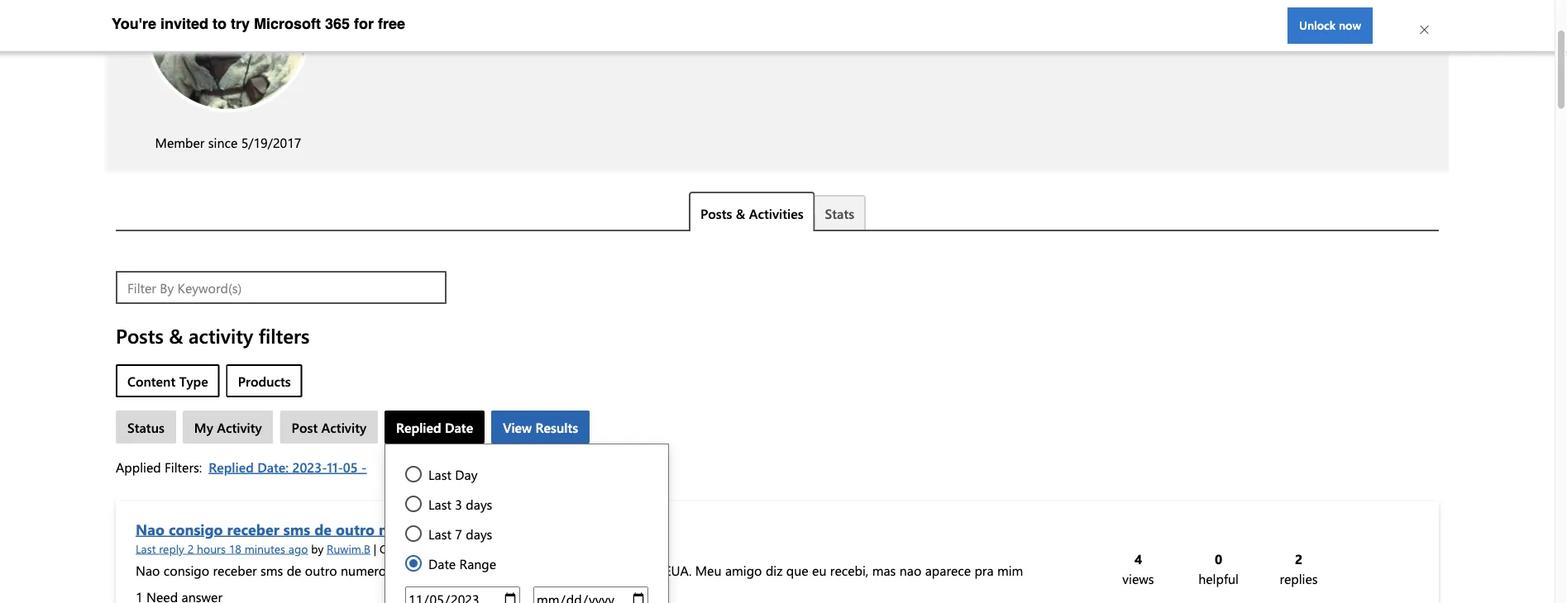 Task type: locate. For each thing, give the bounding box(es) containing it.
applied
[[116, 458, 161, 476]]

None date field
[[405, 587, 520, 604], [534, 587, 649, 604], [405, 587, 520, 604], [534, 587, 649, 604]]

replied down my activity dropdown button at left
[[209, 458, 254, 476]]

1 horizontal spatial de
[[314, 519, 332, 539]]

posts
[[701, 204, 732, 222], [116, 323, 164, 349]]

skype. up 37
[[438, 519, 482, 539]]

mim
[[997, 562, 1023, 580]]

sms down last reply 2 hours 18 minutes ago link
[[260, 562, 283, 580]]

0 vertical spatial receber
[[227, 519, 279, 539]]

date up the last day
[[445, 418, 473, 436]]

stats
[[825, 204, 854, 222]]

1 vertical spatial replied
[[209, 458, 254, 476]]

hours left the 18
[[197, 541, 226, 557]]

unlock now
[[1299, 17, 1361, 33]]

nao
[[136, 519, 165, 539], [136, 562, 160, 580]]

skype. down created
[[390, 562, 426, 580]]

posts inside profile tab tab list
[[701, 204, 732, 222]]

1 days from the top
[[466, 495, 492, 513]]

1 horizontal spatial 2
[[1295, 550, 1303, 568]]

0 vertical spatial nao
[[136, 519, 165, 539]]

invited
[[160, 15, 208, 32]]

1 vertical spatial 3
[[423, 541, 429, 557]]

replied up the last day
[[396, 418, 441, 436]]

replied date: 2023-11-05 - button
[[209, 458, 373, 476]]

2023-
[[292, 458, 327, 476]]

1 vertical spatial receber
[[213, 562, 257, 580]]

date left 37
[[428, 555, 456, 573]]

date:
[[257, 458, 289, 476]]

receber down the 18
[[213, 562, 257, 580]]

0 vertical spatial &
[[736, 204, 745, 222]]

pra
[[975, 562, 994, 580]]

4
[[1135, 550, 1142, 568]]

1 activity from the left
[[217, 418, 262, 436]]

2 up replies
[[1295, 550, 1303, 568]]

skype.
[[438, 519, 482, 539], [390, 562, 426, 580]]

1 vertical spatial de
[[287, 562, 301, 580]]

replies
[[1280, 570, 1318, 588]]

last
[[428, 466, 452, 483], [428, 495, 452, 513], [428, 525, 452, 543], [136, 541, 156, 557]]

& left activities
[[736, 204, 745, 222]]

0 vertical spatial days
[[466, 495, 492, 513]]

0 horizontal spatial 3
[[423, 541, 429, 557]]

member
[[155, 133, 205, 151]]

1 horizontal spatial &
[[736, 204, 745, 222]]

Filter By Keyword(s) search field
[[116, 271, 430, 304]]

1 horizontal spatial ago
[[524, 541, 543, 557]]

for
[[354, 15, 374, 32]]

days right 7
[[466, 525, 492, 543]]

de
[[314, 519, 332, 539], [287, 562, 301, 580]]

profile tab tab list
[[116, 192, 1439, 232]]

2 right reply
[[187, 541, 194, 557]]

last inside the nao consigo receber sms de outro numero skype. last reply 2 hours 18 minutes ago by ruwim.b | created 3 hours 37 minutes ago nao consigo receber sms de outro numero skype. ja tenho o skype  number com sede nos eua. meu amigo diz que eu recebi, mas nao aparece pra mim
[[136, 541, 156, 557]]

days down day
[[466, 495, 492, 513]]

1 nao from the top
[[136, 519, 165, 539]]

0 horizontal spatial activity
[[217, 418, 262, 436]]

0 horizontal spatial &
[[169, 323, 183, 349]]

activity
[[217, 418, 262, 436], [321, 418, 366, 436]]

ruwim.b link
[[327, 541, 371, 558]]

2 inside 2 replies
[[1295, 550, 1303, 568]]

consigo up reply
[[169, 519, 223, 539]]

consigo down reply
[[164, 562, 209, 580]]

outro down by
[[305, 562, 337, 580]]

date
[[445, 418, 473, 436], [428, 555, 456, 573]]

outro
[[336, 519, 375, 539], [305, 562, 337, 580]]

0 vertical spatial posts
[[701, 204, 732, 222]]

posts left activities
[[701, 204, 732, 222]]

ago
[[288, 541, 308, 557], [524, 541, 543, 557]]

18
[[229, 541, 241, 557]]

0
[[1215, 550, 1223, 568]]

last left reply
[[136, 541, 156, 557]]

1 vertical spatial consigo
[[164, 562, 209, 580]]

ruwim.b
[[327, 541, 371, 557]]

numero down the |
[[341, 562, 386, 580]]

2 days from the top
[[466, 525, 492, 543]]

nao up reply
[[136, 519, 165, 539]]

nos
[[640, 562, 661, 580]]

days
[[466, 495, 492, 513], [466, 525, 492, 543]]

1 vertical spatial days
[[466, 525, 492, 543]]

unlock
[[1299, 17, 1336, 33]]

2
[[187, 541, 194, 557], [1295, 550, 1303, 568]]

0 horizontal spatial hours
[[197, 541, 226, 557]]

3
[[455, 495, 462, 513], [423, 541, 429, 557]]

last down the last day
[[428, 495, 452, 513]]

outro up ruwim.b
[[336, 519, 375, 539]]

0 vertical spatial sms
[[284, 519, 310, 539]]

receber up the 18
[[227, 519, 279, 539]]

0 horizontal spatial skype.
[[390, 562, 426, 580]]

activity inside dropdown button
[[217, 418, 262, 436]]

1 hours from the left
[[197, 541, 226, 557]]

ja
[[430, 562, 441, 580]]

receber
[[227, 519, 279, 539], [213, 562, 257, 580]]

com
[[580, 562, 606, 580]]

3 right created
[[423, 541, 429, 557]]

0 vertical spatial de
[[314, 519, 332, 539]]

1 horizontal spatial replied
[[396, 418, 441, 436]]

de up by
[[314, 519, 332, 539]]

0 helpful
[[1199, 550, 1239, 588]]

5/19/2017
[[241, 133, 301, 151]]

eu
[[812, 562, 827, 580]]

replied inside dropdown button
[[396, 418, 441, 436]]

2 minutes from the left
[[480, 541, 521, 557]]

minutes up skype
[[480, 541, 521, 557]]

member since 5/19/2017
[[155, 133, 301, 151]]

skype
[[494, 562, 527, 580]]

1 vertical spatial skype.
[[390, 562, 426, 580]]

minutes right the 18
[[245, 541, 285, 557]]

1 vertical spatial posts
[[116, 323, 164, 349]]

last for last 3 days
[[428, 495, 452, 513]]

0 vertical spatial date
[[445, 418, 473, 436]]

0 vertical spatial replied
[[396, 418, 441, 436]]

posts & activity filters
[[116, 323, 310, 349]]

1 vertical spatial outro
[[305, 562, 337, 580]]

& inside the posts & activities link
[[736, 204, 745, 222]]

since
[[208, 133, 238, 151]]

& left activity
[[169, 323, 183, 349]]

diz
[[766, 562, 783, 580]]

meu
[[695, 562, 722, 580]]

last left 7
[[428, 525, 452, 543]]

1 horizontal spatial hours
[[432, 541, 461, 557]]

last left day
[[428, 466, 452, 483]]

status button
[[116, 411, 176, 444]]

1 horizontal spatial minutes
[[480, 541, 521, 557]]

view results button
[[491, 411, 590, 444]]

ago left by
[[288, 541, 308, 557]]

nao consigo receber sms de outro numero skype. link
[[136, 519, 482, 539]]

0 horizontal spatial ago
[[288, 541, 308, 557]]

to
[[213, 15, 227, 32]]

0 vertical spatial skype.
[[438, 519, 482, 539]]

1 horizontal spatial activity
[[321, 418, 366, 436]]

hours left 37
[[432, 541, 461, 557]]

1 vertical spatial nao
[[136, 562, 160, 580]]

activity right my
[[217, 418, 262, 436]]

que
[[786, 562, 809, 580]]

last for last 7 days
[[428, 525, 452, 543]]

0 horizontal spatial minutes
[[245, 541, 285, 557]]

days for last 3 days
[[466, 495, 492, 513]]

0 vertical spatial outro
[[336, 519, 375, 539]]

0 horizontal spatial 2
[[187, 541, 194, 557]]

& for activity
[[169, 323, 183, 349]]

replied
[[396, 418, 441, 436], [209, 458, 254, 476]]

2 hours from the left
[[432, 541, 461, 557]]

activity inside dropdown button
[[321, 418, 366, 436]]

sms
[[284, 519, 310, 539], [260, 562, 283, 580]]

content type
[[127, 372, 208, 390]]

ago up "number"
[[524, 541, 543, 557]]

numero up created
[[379, 519, 434, 539]]

activity right post
[[321, 418, 366, 436]]

1 horizontal spatial posts
[[701, 204, 732, 222]]

aparece
[[925, 562, 971, 580]]

nao down reply
[[136, 562, 160, 580]]

&
[[736, 204, 745, 222], [169, 323, 183, 349]]

1 vertical spatial &
[[169, 323, 183, 349]]

ruwim.b image
[[146, 0, 311, 112]]

products
[[238, 372, 291, 390]]

posts up 'content'
[[116, 323, 164, 349]]

nao
[[900, 562, 922, 580]]

de down nao consigo receber sms de outro numero skype. link
[[287, 562, 301, 580]]

3 up 7
[[455, 495, 462, 513]]

sms down replied date: 2023-11-05 - button
[[284, 519, 310, 539]]

minutes
[[245, 541, 285, 557], [480, 541, 521, 557]]

activities
[[749, 204, 804, 222]]

results
[[536, 418, 578, 436]]

amigo
[[725, 562, 762, 580]]

hours
[[197, 541, 226, 557], [432, 541, 461, 557]]

0 horizontal spatial de
[[287, 562, 301, 580]]

0 vertical spatial consigo
[[169, 519, 223, 539]]

0 vertical spatial 3
[[455, 495, 462, 513]]

2 activity from the left
[[321, 418, 366, 436]]

replied date button
[[385, 411, 485, 444]]

0 horizontal spatial posts
[[116, 323, 164, 349]]

1 horizontal spatial 3
[[455, 495, 462, 513]]

2 nao from the top
[[136, 562, 160, 580]]



Task type: describe. For each thing, give the bounding box(es) containing it.
4 views
[[1123, 550, 1154, 588]]

content type button
[[116, 365, 220, 398]]

microsoft
[[254, 15, 321, 32]]

0 horizontal spatial replied
[[209, 458, 254, 476]]

applied filters: replied date: 2023-11-05 -
[[116, 458, 367, 476]]

1 ago from the left
[[288, 541, 308, 557]]

stats link
[[814, 195, 866, 230]]

|
[[374, 541, 376, 557]]

range
[[460, 555, 496, 573]]

article
[[361, 17, 398, 35]]

filters:
[[165, 458, 202, 476]]

mas
[[872, 562, 896, 580]]

1 minutes from the left
[[245, 541, 285, 557]]

& for activities
[[736, 204, 745, 222]]

11-
[[327, 458, 343, 476]]

post activity
[[292, 418, 366, 436]]

my activity
[[194, 418, 262, 436]]

date range
[[428, 555, 496, 573]]

o
[[483, 562, 490, 580]]

status
[[127, 418, 164, 436]]

article author
[[361, 17, 442, 35]]

last 3 days
[[428, 495, 492, 513]]

view
[[503, 418, 532, 436]]

posts for posts & activity filters
[[116, 323, 164, 349]]

3 inside the nao consigo receber sms de outro numero skype. last reply 2 hours 18 minutes ago by ruwim.b | created 3 hours 37 minutes ago nao consigo receber sms de outro numero skype. ja tenho o skype  number com sede nos eua. meu amigo diz que eu recebi, mas nao aparece pra mim
[[423, 541, 429, 557]]

author
[[401, 17, 442, 35]]

activity for post activity
[[321, 418, 366, 436]]

type
[[179, 372, 208, 390]]

last 7 days
[[428, 525, 492, 543]]

you're invited to try microsoft 365 for free
[[112, 15, 405, 32]]

last day
[[428, 466, 478, 483]]

activity
[[189, 323, 253, 349]]

0 vertical spatial numero
[[379, 519, 434, 539]]

you're
[[112, 15, 156, 32]]

filters
[[259, 323, 310, 349]]

recebi,
[[830, 562, 869, 580]]

date inside dropdown button
[[445, 418, 473, 436]]

post activity button
[[280, 411, 378, 444]]

content
[[127, 372, 176, 390]]

37
[[464, 541, 477, 557]]

eua.
[[665, 562, 692, 580]]

unlock now link
[[1288, 7, 1373, 44]]

view results
[[503, 418, 578, 436]]

my
[[194, 418, 213, 436]]

7
[[455, 525, 462, 543]]

products button
[[226, 365, 303, 398]]

activity for my activity
[[217, 418, 262, 436]]

post
[[292, 418, 318, 436]]

day
[[455, 466, 478, 483]]

2 inside the nao consigo receber sms de outro numero skype. last reply 2 hours 18 minutes ago by ruwim.b | created 3 hours 37 minutes ago nao consigo receber sms de outro numero skype. ja tenho o skype  number com sede nos eua. meu amigo diz que eu recebi, mas nao aparece pra mim
[[187, 541, 194, 557]]

posts & activities
[[701, 204, 804, 222]]

views
[[1123, 570, 1154, 588]]

1 vertical spatial sms
[[260, 562, 283, 580]]

nao consigo receber sms de outro numero skype. last reply 2 hours 18 minutes ago by ruwim.b | created 3 hours 37 minutes ago nao consigo receber sms de outro numero skype. ja tenho o skype  number com sede nos eua. meu amigo diz que eu recebi, mas nao aparece pra mim
[[136, 519, 1023, 580]]

helpful
[[1199, 570, 1239, 588]]

1 vertical spatial date
[[428, 555, 456, 573]]

last for last day
[[428, 466, 452, 483]]

2 replies
[[1280, 550, 1318, 588]]

created
[[380, 541, 420, 557]]

now
[[1339, 17, 1361, 33]]

reply
[[159, 541, 184, 557]]

-
[[361, 458, 367, 476]]

replied date
[[396, 418, 473, 436]]

2 ago from the left
[[524, 541, 543, 557]]

1 vertical spatial numero
[[341, 562, 386, 580]]

last reply 2 hours 18 minutes ago link
[[136, 541, 308, 558]]

05
[[343, 458, 358, 476]]

try
[[231, 15, 250, 32]]

number
[[531, 562, 577, 580]]

by
[[311, 541, 324, 557]]

posts & activities link
[[689, 192, 815, 232]]

days for last 7 days
[[466, 525, 492, 543]]

sede
[[609, 562, 636, 580]]

free
[[378, 15, 405, 32]]

1 horizontal spatial skype.
[[438, 519, 482, 539]]

365
[[325, 15, 350, 32]]

tenho
[[445, 562, 479, 580]]

posts for posts & activities
[[701, 204, 732, 222]]

my activity button
[[183, 411, 273, 444]]



Task type: vqa. For each thing, say whether or not it's contained in the screenshot.
Last 3 days
yes



